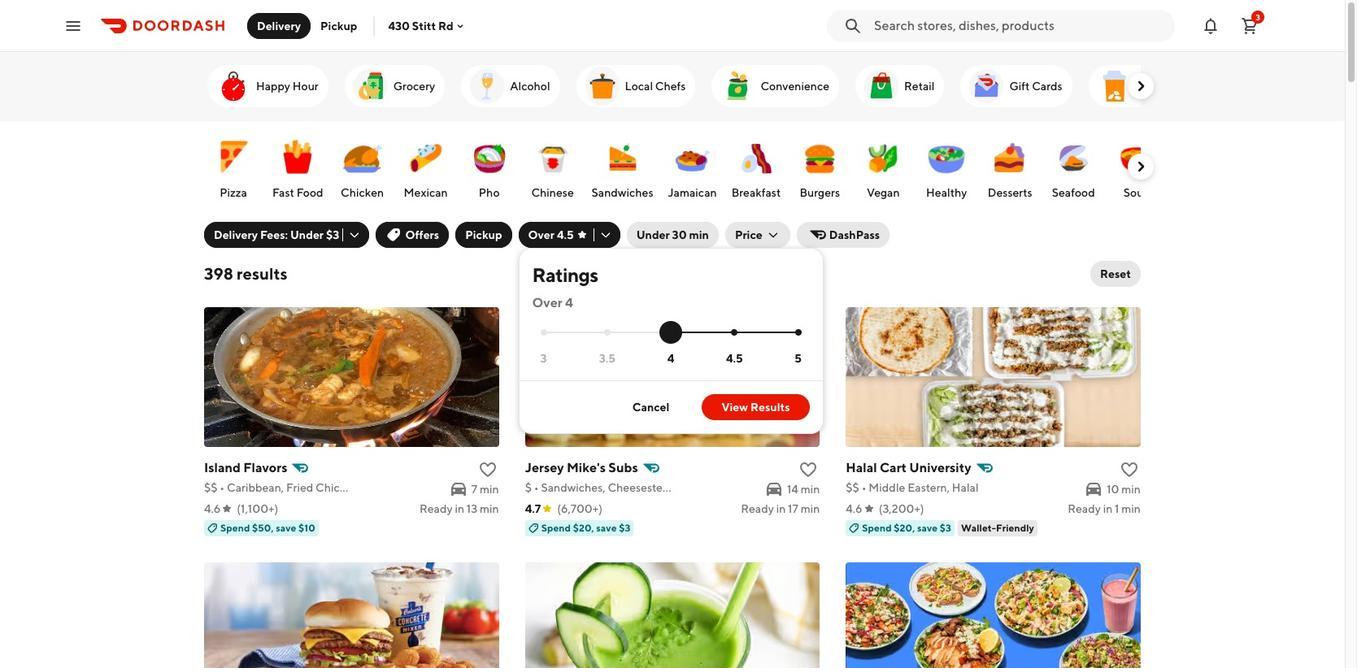 Task type: locate. For each thing, give the bounding box(es) containing it.
save for mike's
[[597, 522, 617, 534]]

1 horizontal spatial in
[[777, 503, 786, 516]]

over
[[528, 229, 555, 242], [532, 295, 563, 311]]

$3 left wallet-
[[940, 522, 952, 534]]

2 ready from the left
[[741, 503, 774, 516]]

0 horizontal spatial •
[[220, 482, 225, 495]]

4.5 down 4.5 stars and over image
[[726, 352, 743, 365]]

0 vertical spatial over
[[528, 229, 555, 242]]

2 next button of carousel image from the top
[[1133, 159, 1149, 175]]

spend $20, save $3
[[541, 522, 631, 534], [863, 522, 952, 534]]

in left "1"
[[1104, 503, 1113, 516]]

1 horizontal spatial 4
[[668, 352, 675, 365]]

spend $20, save $3 down (3,200+)
[[863, 522, 952, 534]]

1 vertical spatial halal
[[952, 482, 979, 495]]

4.6 left (3,200+)
[[846, 503, 863, 516]]

under left 30
[[637, 229, 670, 242]]

$20,
[[573, 522, 594, 534], [894, 522, 915, 534]]

0 vertical spatial 4
[[565, 295, 573, 311]]

grocery link
[[345, 65, 445, 107]]

chefs
[[656, 80, 686, 93]]

2 horizontal spatial in
[[1104, 503, 1113, 516]]

3
[[1256, 12, 1261, 22], [541, 352, 547, 365]]

pickup down pho
[[465, 229, 502, 242]]

• down island in the bottom left of the page
[[220, 482, 225, 495]]

0 horizontal spatial pickup button
[[311, 13, 367, 39]]

min right 30
[[689, 229, 709, 242]]

2 4.6 from the left
[[846, 503, 863, 516]]

2 save from the left
[[597, 522, 617, 534]]

cheesesteaks
[[608, 482, 680, 495]]

1 horizontal spatial halal
[[952, 482, 979, 495]]

over up 3 stars and over "image"
[[532, 295, 563, 311]]

4 up cancel button
[[668, 352, 675, 365]]

save down (3,200+)
[[918, 522, 938, 534]]

1 horizontal spatial pickup button
[[456, 222, 512, 248]]

in
[[455, 503, 464, 516], [777, 503, 786, 516], [1104, 503, 1113, 516]]

delivery left fees:
[[214, 229, 258, 242]]

1 horizontal spatial 4.6
[[846, 503, 863, 516]]

dashpass button
[[797, 222, 890, 248]]

1 horizontal spatial save
[[597, 522, 617, 534]]

retail image
[[862, 67, 901, 106]]

430
[[388, 19, 410, 32]]

1 horizontal spatial $20,
[[894, 522, 915, 534]]

chicken right the fried
[[316, 482, 359, 495]]

1 vertical spatial pickup button
[[456, 222, 512, 248]]

$$ down island in the bottom left of the page
[[204, 482, 218, 495]]

3 spend from the left
[[863, 522, 892, 534]]

14 min
[[787, 483, 820, 496]]

3 inside button
[[1256, 12, 1261, 22]]

grocery
[[393, 80, 435, 93]]

3 down 3 stars and over "image"
[[541, 352, 547, 365]]

0 vertical spatial delivery
[[257, 19, 301, 32]]

0 vertical spatial 4.5
[[557, 229, 574, 242]]

spend $20, save $3 down (6,700+)
[[541, 522, 631, 534]]

1 horizontal spatial $$
[[846, 482, 860, 495]]

4.5
[[557, 229, 574, 242], [726, 352, 743, 365]]

2 click to add this store to your saved list image from the left
[[1120, 460, 1140, 480]]

burgers
[[800, 186, 840, 199]]

10 min
[[1107, 483, 1141, 496]]

save left "$10"
[[276, 522, 296, 534]]

$$ for island
[[204, 482, 218, 495]]

2 $$ from the left
[[846, 482, 860, 495]]

chicken
[[341, 186, 384, 199], [316, 482, 359, 495]]

2 in from the left
[[777, 503, 786, 516]]

offers button
[[376, 222, 449, 248]]

4.6 down island in the bottom left of the page
[[204, 503, 221, 516]]

grocery image
[[351, 67, 390, 106]]

delivery inside button
[[257, 19, 301, 32]]

$10
[[299, 522, 315, 534]]

pho
[[479, 186, 500, 199]]

notification bell image
[[1201, 16, 1221, 35]]

1 horizontal spatial •
[[534, 482, 539, 495]]

pickup button left 430
[[311, 13, 367, 39]]

2 • from the left
[[534, 482, 539, 495]]

0 horizontal spatial $$
[[204, 482, 218, 495]]

0 horizontal spatial ready
[[420, 503, 453, 516]]

pickup
[[321, 19, 357, 32], [465, 229, 502, 242]]

delivery fees: under $3
[[214, 229, 340, 242]]

$$
[[204, 482, 218, 495], [846, 482, 860, 495]]

in for subs
[[777, 503, 786, 516]]

halal
[[846, 460, 877, 476], [952, 482, 979, 495]]

halal down "university" at the bottom
[[952, 482, 979, 495]]

1 horizontal spatial spend $20, save $3
[[863, 522, 952, 534]]

island flavors
[[204, 460, 288, 476]]

3 stars and over image
[[541, 330, 547, 336]]

over 4.5 button
[[519, 222, 620, 248]]

1 $$ from the left
[[204, 482, 218, 495]]

click to add this store to your saved list image up 10 min
[[1120, 460, 1140, 480]]

fast
[[273, 186, 294, 199]]

over inside "button"
[[528, 229, 555, 242]]

3 save from the left
[[918, 522, 938, 534]]

$$ left middle
[[846, 482, 860, 495]]

4.5 inside "button"
[[557, 229, 574, 242]]

3 in from the left
[[1104, 503, 1113, 516]]

cancel button
[[613, 395, 689, 421]]

3 right notification bell image at the top
[[1256, 12, 1261, 22]]

1 under from the left
[[290, 229, 324, 242]]

stitt
[[412, 19, 436, 32]]

min right 17
[[801, 503, 820, 516]]

1 vertical spatial next button of carousel image
[[1133, 159, 1149, 175]]

0 horizontal spatial halal
[[846, 460, 877, 476]]

• for halal
[[862, 482, 867, 495]]

$$ for halal
[[846, 482, 860, 495]]

$ • sandwiches, cheesesteaks
[[525, 482, 680, 495]]

1 horizontal spatial pickup
[[465, 229, 502, 242]]

0 horizontal spatial save
[[276, 522, 296, 534]]

13
[[467, 503, 478, 516]]

2 spend from the left
[[541, 522, 571, 534]]

view results button
[[702, 395, 810, 421]]

$20, down (3,200+)
[[894, 522, 915, 534]]

1 horizontal spatial ready
[[741, 503, 774, 516]]

$$ • middle eastern, halal
[[846, 482, 979, 495]]

2 horizontal spatial $3
[[940, 522, 952, 534]]

dashpass
[[830, 229, 880, 242]]

3 ready from the left
[[1068, 503, 1101, 516]]

• right $
[[534, 482, 539, 495]]

1 ready from the left
[[420, 503, 453, 516]]

3.5 stars and over image
[[604, 330, 611, 336]]

1 items, open order cart image
[[1240, 16, 1260, 35]]

$3 right fees:
[[326, 229, 340, 242]]

min right 10
[[1122, 483, 1141, 496]]

1 in from the left
[[455, 503, 464, 516]]

convenience
[[761, 80, 830, 93]]

$3
[[326, 229, 340, 242], [619, 522, 631, 534], [940, 522, 952, 534]]

jersey
[[525, 460, 564, 476]]

local chefs
[[625, 80, 686, 93]]

1 vertical spatial over
[[532, 295, 563, 311]]

2 $20, from the left
[[894, 522, 915, 534]]

pickup right the delivery button
[[321, 19, 357, 32]]

gift cards
[[1010, 80, 1063, 93]]

1 vertical spatial 4.5
[[726, 352, 743, 365]]

1 spend $20, save $3 from the left
[[541, 522, 631, 534]]

17
[[788, 503, 799, 516]]

398 results
[[204, 264, 288, 283]]

0 horizontal spatial pickup
[[321, 19, 357, 32]]

0 horizontal spatial click to add this store to your saved list image
[[478, 460, 498, 480]]

1 vertical spatial pickup
[[465, 229, 502, 242]]

1 vertical spatial 4
[[668, 352, 675, 365]]

next button of carousel image
[[1133, 78, 1149, 94], [1133, 159, 1149, 175]]

university
[[910, 460, 972, 476]]

$20, down (6,700+)
[[573, 522, 594, 534]]

click to add this store to your saved list image for halal cart university
[[1120, 460, 1140, 480]]

over down the chinese at the left of the page
[[528, 229, 555, 242]]

0 horizontal spatial 3
[[541, 352, 547, 365]]

$50,
[[252, 522, 274, 534]]

jamaican
[[668, 186, 717, 199]]

0 horizontal spatial under
[[290, 229, 324, 242]]

health image
[[1095, 67, 1135, 106]]

convenience link
[[712, 65, 839, 107]]

1 horizontal spatial 4.5
[[726, 352, 743, 365]]

1 horizontal spatial spend
[[541, 522, 571, 534]]

4.5 up ratings
[[557, 229, 574, 242]]

1 vertical spatial chicken
[[316, 482, 359, 495]]

ready for island flavors
[[420, 503, 453, 516]]

0 horizontal spatial $20,
[[573, 522, 594, 534]]

10
[[1107, 483, 1120, 496]]

pickup button down pho
[[456, 222, 512, 248]]

ready left 17
[[741, 503, 774, 516]]

4.6 for halal cart university
[[846, 503, 863, 516]]

1 horizontal spatial $3
[[619, 522, 631, 534]]

convenience image
[[719, 67, 758, 106]]

3 for 3 stars and over "image"
[[541, 352, 547, 365]]

click to add this store to your saved list image up 7 min
[[478, 460, 498, 480]]

min right 7
[[480, 483, 499, 496]]

0 horizontal spatial 4.5
[[557, 229, 574, 242]]

spend down (3,200+)
[[863, 522, 892, 534]]

1 vertical spatial delivery
[[214, 229, 258, 242]]

ready for jersey mike's subs
[[741, 503, 774, 516]]

0 horizontal spatial spend $20, save $3
[[541, 522, 631, 534]]

caribbean,
[[227, 482, 284, 495]]

click to add this store to your saved list image
[[478, 460, 498, 480], [1120, 460, 1140, 480]]

1 save from the left
[[276, 522, 296, 534]]

price button
[[725, 222, 790, 248]]

1 spend from the left
[[220, 522, 250, 534]]

alcohol image
[[468, 67, 507, 106]]

1 4.6 from the left
[[204, 503, 221, 516]]

under right fees:
[[290, 229, 324, 242]]

3 • from the left
[[862, 482, 867, 495]]

in left 17
[[777, 503, 786, 516]]

0 horizontal spatial 4.6
[[204, 503, 221, 516]]

4 down ratings
[[565, 295, 573, 311]]

1 • from the left
[[220, 482, 225, 495]]

2 under from the left
[[637, 229, 670, 242]]

2 horizontal spatial spend
[[863, 522, 892, 534]]

1 horizontal spatial click to add this store to your saved list image
[[1120, 460, 1140, 480]]

happy hour link
[[207, 65, 328, 107]]

0 vertical spatial halal
[[846, 460, 877, 476]]

local chefs link
[[576, 65, 696, 107]]

0 horizontal spatial spend
[[220, 522, 250, 534]]

0 vertical spatial next button of carousel image
[[1133, 78, 1149, 94]]

0 vertical spatial pickup
[[321, 19, 357, 32]]

under
[[290, 229, 324, 242], [637, 229, 670, 242]]

fees:
[[260, 229, 288, 242]]

in left the 13 at the bottom left
[[455, 503, 464, 516]]

• left middle
[[862, 482, 867, 495]]

chicken right food
[[341, 186, 384, 199]]

food
[[297, 186, 323, 199]]

sandwiches
[[592, 186, 654, 199]]

wallet-friendly
[[962, 522, 1035, 534]]

2 horizontal spatial •
[[862, 482, 867, 495]]

ready
[[420, 503, 453, 516], [741, 503, 774, 516], [1068, 503, 1101, 516]]

0 vertical spatial pickup button
[[311, 13, 367, 39]]

spend for jersey
[[541, 522, 571, 534]]

2 horizontal spatial save
[[918, 522, 938, 534]]

1 horizontal spatial 3
[[1256, 12, 1261, 22]]

save
[[276, 522, 296, 534], [597, 522, 617, 534], [918, 522, 938, 534]]

offers
[[405, 229, 439, 242]]

view
[[722, 401, 748, 414]]

spend down (6,700+)
[[541, 522, 571, 534]]

save down (6,700+)
[[597, 522, 617, 534]]

1 horizontal spatial under
[[637, 229, 670, 242]]

ready left "1"
[[1068, 503, 1101, 516]]

1 vertical spatial 3
[[541, 352, 547, 365]]

0 vertical spatial 3
[[1256, 12, 1261, 22]]

cart
[[880, 460, 907, 476]]

spend
[[220, 522, 250, 534], [541, 522, 571, 534], [863, 522, 892, 534]]

0 horizontal spatial 4
[[565, 295, 573, 311]]

0 horizontal spatial $3
[[326, 229, 340, 242]]

min inside button
[[689, 229, 709, 242]]

halal left cart
[[846, 460, 877, 476]]

delivery up happy
[[257, 19, 301, 32]]

alcohol
[[510, 80, 550, 93]]

local chefs image
[[583, 67, 622, 106]]

1 click to add this store to your saved list image from the left
[[478, 460, 498, 480]]

spend left $50,
[[220, 522, 250, 534]]

0 horizontal spatial in
[[455, 503, 464, 516]]

2 horizontal spatial ready
[[1068, 503, 1101, 516]]

$3 down cheesesteaks
[[619, 522, 631, 534]]

ready left the 13 at the bottom left
[[420, 503, 453, 516]]



Task type: describe. For each thing, give the bounding box(es) containing it.
chinese
[[532, 186, 574, 199]]

Store search: begin typing to search for stores available on DoorDash text field
[[874, 17, 1166, 35]]

4.5 stars and over image
[[732, 330, 738, 336]]

rd
[[438, 19, 454, 32]]

island
[[204, 460, 241, 476]]

gift cards link
[[961, 65, 1073, 107]]

(3,200+)
[[879, 503, 925, 516]]

over 4
[[532, 295, 573, 311]]

reset
[[1101, 268, 1131, 281]]

7
[[472, 483, 478, 496]]

open menu image
[[63, 16, 83, 35]]

2 spend $20, save $3 from the left
[[863, 522, 952, 534]]

430 stitt rd button
[[388, 19, 467, 32]]

mike's
[[567, 460, 606, 476]]

14
[[787, 483, 799, 496]]

hour
[[293, 80, 319, 93]]

wallet-
[[962, 522, 997, 534]]

sandwiches,
[[541, 482, 606, 495]]

middle
[[869, 482, 906, 495]]

eastern,
[[908, 482, 950, 495]]

4.6 for island flavors
[[204, 503, 221, 516]]

health link
[[1089, 65, 1183, 107]]

(1,100+)
[[237, 503, 278, 516]]

click to add this store to your saved list image
[[799, 460, 819, 480]]

$
[[525, 482, 532, 495]]

price
[[735, 229, 763, 242]]

3 button
[[1234, 9, 1267, 42]]

happy
[[256, 80, 290, 93]]

results
[[237, 264, 288, 283]]

cards
[[1032, 80, 1063, 93]]

pickup for pickup button to the top
[[321, 19, 357, 32]]

soup
[[1124, 186, 1151, 199]]

delivery for delivery fees: under $3
[[214, 229, 258, 242]]

happy hour image
[[214, 67, 253, 106]]

ratings
[[532, 264, 598, 286]]

gift cards image
[[968, 67, 1007, 106]]

subs
[[609, 460, 638, 476]]

in for university
[[1104, 503, 1113, 516]]

over for over 4.5
[[528, 229, 555, 242]]

(6,700+)
[[557, 503, 603, 516]]

halal cart university
[[846, 460, 972, 476]]

view results
[[722, 401, 790, 414]]

friendly
[[997, 522, 1035, 534]]

4.7
[[525, 503, 541, 516]]

under inside button
[[637, 229, 670, 242]]

under 30 min
[[637, 229, 709, 242]]

$$ • caribbean, fried chicken
[[204, 482, 359, 495]]

3 for 1 items, open order cart image
[[1256, 12, 1261, 22]]

398
[[204, 264, 233, 283]]

0 vertical spatial chicken
[[341, 186, 384, 199]]

delivery for delivery
[[257, 19, 301, 32]]

30
[[672, 229, 687, 242]]

1 $20, from the left
[[573, 522, 594, 534]]

alcohol link
[[461, 65, 560, 107]]

spend $50, save $10
[[220, 522, 315, 534]]

retail link
[[856, 65, 945, 107]]

fried
[[286, 482, 313, 495]]

fast food
[[273, 186, 323, 199]]

save for flavors
[[276, 522, 296, 534]]

over 4.5
[[528, 229, 574, 242]]

reset button
[[1091, 261, 1141, 287]]

spend for island
[[220, 522, 250, 534]]

results
[[751, 401, 790, 414]]

vegan
[[867, 186, 900, 199]]

min right "1"
[[1122, 503, 1141, 516]]

retail
[[905, 80, 935, 93]]

min right the 13 at the bottom left
[[480, 503, 499, 516]]

seafood
[[1052, 186, 1096, 199]]

pickup for pickup button to the right
[[465, 229, 502, 242]]

5
[[795, 352, 802, 365]]

mexican
[[404, 186, 448, 199]]

over for over 4
[[532, 295, 563, 311]]

ready in 13 min
[[420, 503, 499, 516]]

flavors
[[243, 460, 288, 476]]

1 next button of carousel image from the top
[[1133, 78, 1149, 94]]

ready in 17 min
[[741, 503, 820, 516]]

430 stitt rd
[[388, 19, 454, 32]]

• for jersey
[[534, 482, 539, 495]]

7 min
[[472, 483, 499, 496]]

• for island
[[220, 482, 225, 495]]

pizza
[[220, 186, 247, 199]]

health
[[1138, 80, 1173, 93]]

under 30 min button
[[627, 222, 719, 248]]

cancel
[[633, 401, 670, 414]]

local
[[625, 80, 653, 93]]

ready for halal cart university
[[1068, 503, 1101, 516]]

breakfast
[[732, 186, 781, 199]]

min right 14
[[801, 483, 820, 496]]

happy hour
[[256, 80, 319, 93]]

healthy
[[927, 186, 967, 199]]

click to add this store to your saved list image for island flavors
[[478, 460, 498, 480]]

3.5
[[599, 352, 616, 365]]

delivery button
[[247, 13, 311, 39]]

jersey mike's subs
[[525, 460, 638, 476]]

gift
[[1010, 80, 1030, 93]]

5 stars and over image
[[795, 330, 802, 336]]

desserts
[[988, 186, 1033, 199]]



Task type: vqa. For each thing, say whether or not it's contained in the screenshot.
Mexican
yes



